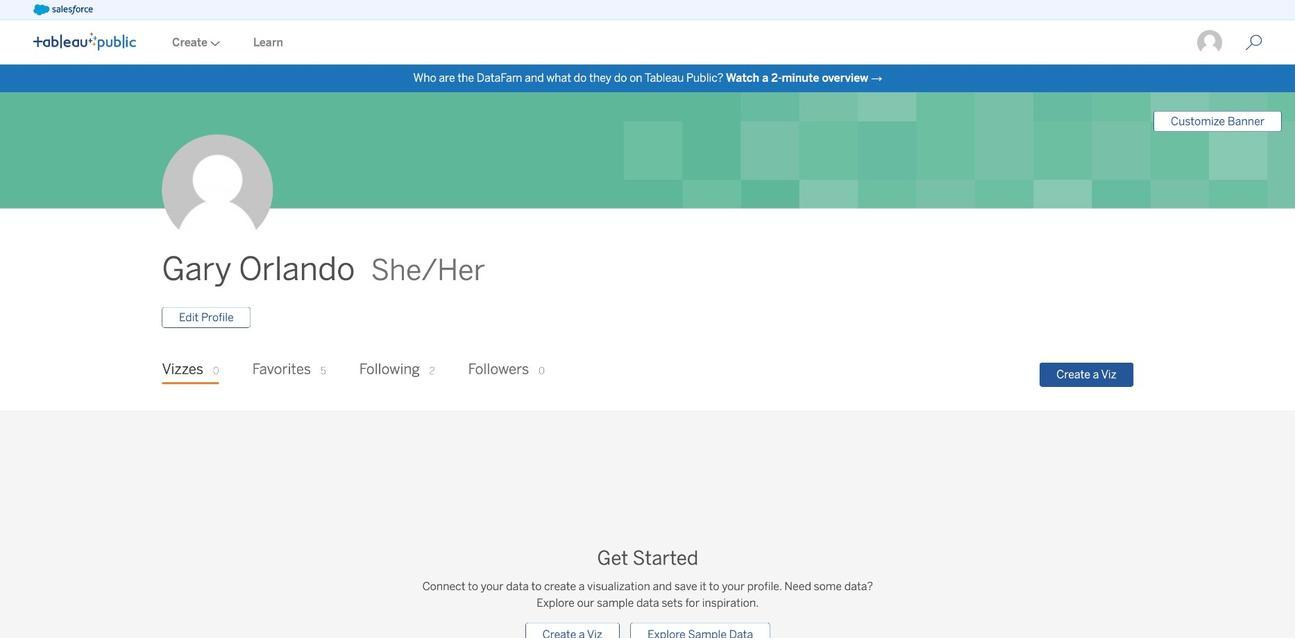 Task type: vqa. For each thing, say whether or not it's contained in the screenshot.
Add Favorite image for 4th Workbook thumbnail's add favorite button
no



Task type: describe. For each thing, give the bounding box(es) containing it.
go to search image
[[1230, 34, 1280, 51]]

create image
[[208, 41, 220, 46]]

logo image
[[33, 32, 136, 50]]

avatar image
[[162, 135, 273, 246]]

gary.orlando image
[[1197, 29, 1224, 56]]



Task type: locate. For each thing, give the bounding box(es) containing it.
salesforce logo image
[[33, 4, 93, 15]]



